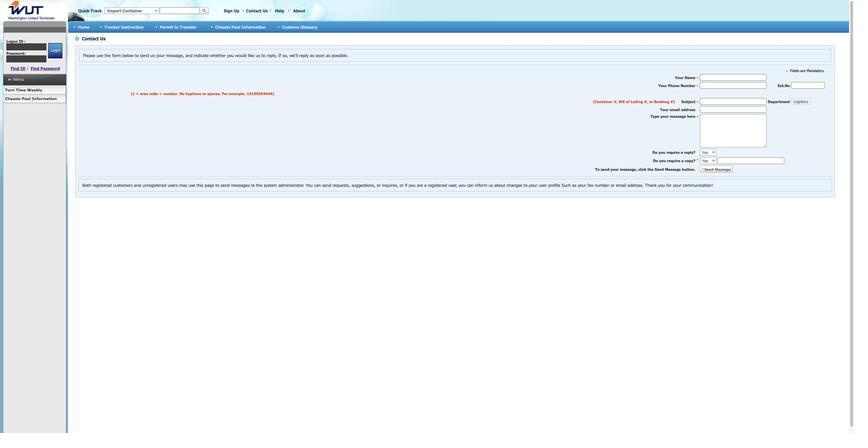 Task type: locate. For each thing, give the bounding box(es) containing it.
chassis down turn
[[5, 96, 21, 101]]

id down password:
[[20, 66, 25, 71]]

home
[[78, 25, 90, 29]]

0 horizontal spatial find
[[11, 66, 19, 71]]

sign
[[224, 8, 233, 13]]

turn time weekly link
[[3, 86, 66, 94]]

find
[[11, 66, 19, 71], [31, 66, 39, 71]]

0 horizontal spatial chassis
[[5, 96, 21, 101]]

chassis pool information down "turn time weekly" link
[[5, 96, 57, 101]]

find id
[[11, 66, 25, 71]]

us
[[263, 8, 268, 13]]

pool down up
[[231, 25, 240, 29]]

find for find id
[[11, 66, 19, 71]]

turn time weekly
[[5, 88, 42, 92]]

to
[[174, 25, 179, 29]]

0 horizontal spatial chassis pool information
[[5, 96, 57, 101]]

id left the :
[[19, 39, 23, 43]]

password
[[41, 66, 60, 71]]

logon id :
[[6, 39, 26, 43]]

information inside chassis pool information link
[[32, 96, 57, 101]]

1 horizontal spatial chassis pool information
[[215, 25, 266, 29]]

1 horizontal spatial find
[[31, 66, 39, 71]]

information down weekly
[[32, 96, 57, 101]]

customs
[[282, 25, 299, 29]]

find down password:
[[11, 66, 19, 71]]

1 horizontal spatial information
[[241, 25, 266, 29]]

find left password
[[31, 66, 39, 71]]

chassis pool information
[[215, 25, 266, 29], [5, 96, 57, 101]]

pool down turn time weekly
[[22, 96, 31, 101]]

1 vertical spatial pool
[[22, 96, 31, 101]]

chassis pool information down up
[[215, 25, 266, 29]]

about link
[[293, 8, 305, 13]]

password:
[[6, 51, 26, 55]]

2 find from the left
[[31, 66, 39, 71]]

0 vertical spatial chassis
[[215, 25, 230, 29]]

chassis pool information inside chassis pool information link
[[5, 96, 57, 101]]

0 vertical spatial id
[[19, 39, 23, 43]]

1 vertical spatial information
[[32, 96, 57, 101]]

chassis
[[215, 25, 230, 29], [5, 96, 21, 101]]

0 vertical spatial chassis pool information
[[215, 25, 266, 29]]

0 horizontal spatial pool
[[22, 96, 31, 101]]

0 vertical spatial pool
[[231, 25, 240, 29]]

None text field
[[160, 7, 200, 14], [6, 43, 46, 50], [160, 7, 200, 14], [6, 43, 46, 50]]

1 vertical spatial id
[[20, 66, 25, 71]]

1 vertical spatial chassis
[[5, 96, 21, 101]]

1 vertical spatial chassis pool information
[[5, 96, 57, 101]]

chassis down the sign
[[215, 25, 230, 29]]

1 find from the left
[[11, 66, 19, 71]]

None password field
[[6, 55, 46, 62]]

pool
[[231, 25, 240, 29], [22, 96, 31, 101]]

information down contact
[[241, 25, 266, 29]]

chassis pool information link
[[3, 94, 66, 103]]

help link
[[275, 8, 284, 13]]

information
[[241, 25, 266, 29], [32, 96, 57, 101]]

id
[[19, 39, 23, 43], [20, 66, 25, 71]]

contact us
[[246, 8, 268, 13]]

customs glossary
[[282, 25, 318, 29]]

quick
[[78, 8, 89, 13]]

turn
[[5, 88, 15, 92]]

find password link
[[31, 66, 60, 71]]

quick track
[[78, 8, 102, 13]]

track
[[91, 8, 102, 13]]

weekly
[[27, 88, 42, 92]]

contact
[[246, 8, 262, 13]]

0 horizontal spatial information
[[32, 96, 57, 101]]

up
[[234, 8, 239, 13]]



Task type: vqa. For each thing, say whether or not it's contained in the screenshot.
:
yes



Task type: describe. For each thing, give the bounding box(es) containing it.
1 horizontal spatial pool
[[231, 25, 240, 29]]

find for find password
[[31, 66, 39, 71]]

chassis inside chassis pool information link
[[5, 96, 21, 101]]

permit
[[160, 25, 173, 29]]

trucker
[[104, 25, 120, 29]]

help
[[275, 8, 284, 13]]

id for logon
[[19, 39, 23, 43]]

logon
[[6, 39, 18, 43]]

1 horizontal spatial chassis
[[215, 25, 230, 29]]

contact us link
[[246, 8, 268, 13]]

transfer
[[180, 25, 197, 29]]

find password
[[31, 66, 60, 71]]

instruction
[[121, 25, 144, 29]]

permit to transfer
[[160, 25, 197, 29]]

about
[[293, 8, 305, 13]]

sign up
[[224, 8, 239, 13]]

login image
[[48, 43, 62, 58]]

0 vertical spatial information
[[241, 25, 266, 29]]

:
[[24, 39, 26, 43]]

trucker instruction
[[104, 25, 144, 29]]

time
[[16, 88, 26, 92]]

sign up link
[[224, 8, 239, 13]]

find id link
[[11, 66, 25, 71]]

id for find
[[20, 66, 25, 71]]

glossary
[[301, 25, 318, 29]]



